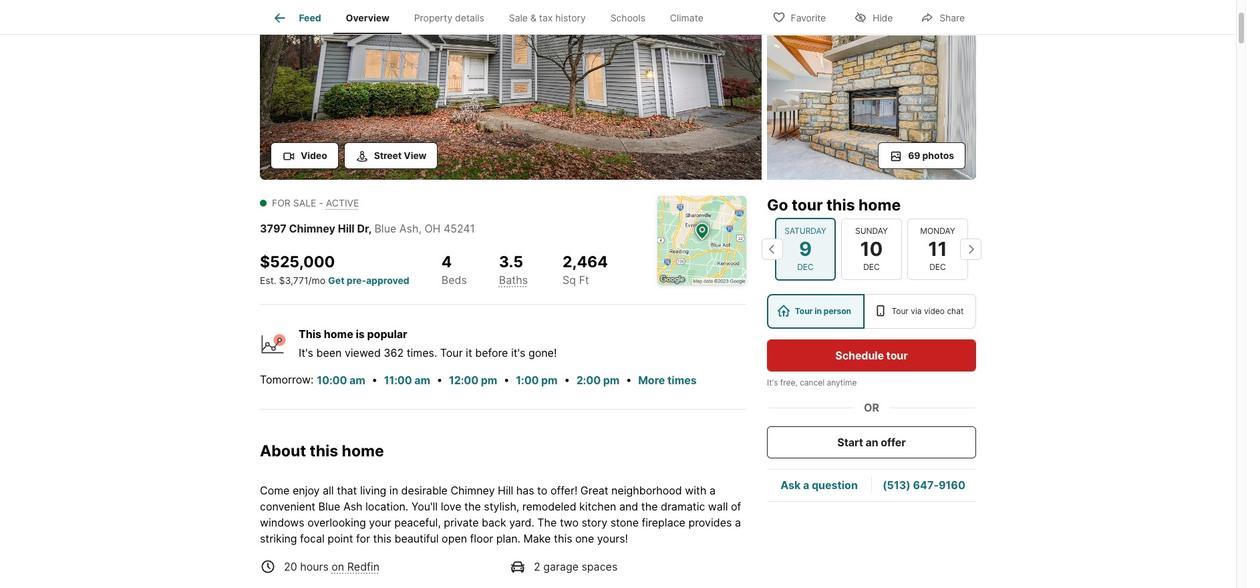 Task type: vqa. For each thing, say whether or not it's contained in the screenshot.
Map push pin Icon
no



Task type: describe. For each thing, give the bounding box(es) containing it.
street
[[374, 150, 402, 161]]

monday 11 dec
[[921, 226, 955, 272]]

2:00
[[577, 374, 601, 387]]

11:00
[[384, 374, 412, 387]]

1:00 pm button
[[515, 372, 558, 389]]

tab list containing feed
[[260, 0, 727, 34]]

and
[[619, 500, 638, 513]]

oh
[[425, 222, 441, 235]]

neighborhood
[[612, 484, 682, 497]]

tour for go
[[792, 196, 823, 215]]

street view button
[[344, 142, 438, 169]]

free,
[[781, 378, 798, 388]]

been
[[316, 346, 342, 359]]

favorite button
[[761, 3, 838, 30]]

it's
[[511, 346, 526, 359]]

362
[[384, 346, 404, 359]]

video
[[301, 150, 327, 161]]

tour in person
[[795, 306, 851, 316]]

enjoy
[[293, 484, 320, 497]]

1 horizontal spatial blue
[[375, 222, 397, 235]]

ash inside come enjoy all that living in desirable chimney hill has to offer! great neighborhood with a convenient blue ash location. you'll love the stylish, remodeled kitchen and the  dramatic wall of windows overlooking your peaceful, private back yard. the two story stone fireplace provides a striking focal point for this beautiful open floor plan. make this one yours!
[[343, 500, 363, 513]]

sunday 10 dec
[[855, 226, 888, 272]]

make
[[524, 532, 551, 545]]

tour for tour in person
[[795, 306, 813, 316]]

45241
[[444, 222, 475, 235]]

dec for 9
[[797, 262, 814, 272]]

to
[[537, 484, 548, 497]]

overlooking
[[308, 516, 366, 529]]

previous image
[[762, 239, 783, 260]]

4 • from the left
[[564, 373, 570, 386]]

2 pm from the left
[[541, 374, 558, 387]]

dec for 10
[[864, 262, 880, 272]]

baths
[[499, 273, 528, 287]]

property details
[[414, 12, 484, 24]]

sale
[[509, 12, 528, 24]]

2 horizontal spatial a
[[803, 479, 809, 492]]

map entry image
[[658, 196, 747, 285]]

on redfin link
[[332, 560, 380, 574]]

an
[[866, 436, 879, 449]]

2 • from the left
[[437, 373, 443, 386]]

story
[[582, 516, 608, 529]]

more times link
[[638, 374, 697, 387]]

active
[[326, 197, 359, 209]]

dec for 11
[[930, 262, 946, 272]]

dramatic
[[661, 500, 705, 513]]

home inside the this home is popular it's been viewed 362 times. tour it before it's gone!
[[324, 327, 353, 341]]

3.5 baths
[[499, 253, 528, 287]]

/mo
[[309, 275, 326, 286]]

great
[[581, 484, 609, 497]]

schools tab
[[598, 2, 658, 34]]

ask a question
[[781, 479, 858, 492]]

2 garage spaces
[[534, 560, 618, 574]]

your
[[369, 516, 391, 529]]

2,464
[[563, 253, 608, 271]]

schedule
[[836, 349, 884, 362]]

11
[[929, 237, 947, 260]]

for
[[272, 197, 291, 209]]

desirable
[[401, 484, 448, 497]]

in inside come enjoy all that living in desirable chimney hill has to offer! great neighborhood with a convenient blue ash location. you'll love the stylish, remodeled kitchen and the  dramatic wall of windows overlooking your peaceful, private back yard. the two story stone fireplace provides a striking focal point for this beautiful open floor plan. make this one yours!
[[390, 484, 398, 497]]

11:00 am button
[[383, 372, 431, 389]]

via
[[911, 306, 922, 316]]

fireplace
[[642, 516, 686, 529]]

chimney inside come enjoy all that living in desirable chimney hill has to offer! great neighborhood with a convenient blue ash location. you'll love the stylish, remodeled kitchen and the  dramatic wall of windows overlooking your peaceful, private back yard. the two story stone fireplace provides a striking focal point for this beautiful open floor plan. make this one yours!
[[451, 484, 495, 497]]

feed link
[[272, 10, 321, 26]]

schedule tour
[[836, 349, 908, 362]]

yard.
[[509, 516, 535, 529]]

tour for tour via video chat
[[892, 306, 909, 316]]

sale & tax history
[[509, 12, 586, 24]]

2:00 pm button
[[576, 372, 620, 389]]

remodeled
[[523, 500, 577, 513]]

start an offer
[[838, 436, 906, 449]]

yours!
[[597, 532, 628, 545]]

before
[[475, 346, 508, 359]]

hide
[[873, 12, 893, 23]]

favorite
[[791, 12, 826, 23]]

sale
[[293, 197, 316, 209]]

9
[[799, 237, 812, 260]]

69
[[908, 150, 921, 161]]

all
[[323, 484, 334, 497]]

wall
[[708, 500, 728, 513]]

hill inside come enjoy all that living in desirable chimney hill has to offer! great neighborhood with a convenient blue ash location. you'll love the stylish, remodeled kitchen and the  dramatic wall of windows overlooking your peaceful, private back yard. the two story stone fireplace provides a striking focal point for this beautiful open floor plan. make this one yours!
[[498, 484, 513, 497]]

1 • from the left
[[372, 373, 378, 386]]

about
[[260, 442, 306, 461]]

tour via video chat option
[[865, 294, 976, 329]]

offer!
[[551, 484, 578, 497]]

tour in person option
[[767, 294, 865, 329]]

overview tab
[[334, 2, 402, 34]]

with
[[685, 484, 707, 497]]

tax
[[539, 12, 553, 24]]

3797 chimney hill dr , blue ash , oh 45241
[[260, 222, 475, 235]]

3 • from the left
[[504, 373, 510, 386]]

living
[[360, 484, 387, 497]]

next image
[[960, 239, 982, 260]]

1 horizontal spatial a
[[735, 516, 741, 529]]

2 am from the left
[[415, 374, 430, 387]]

love
[[441, 500, 462, 513]]

1 vertical spatial it's
[[767, 378, 778, 388]]

plan.
[[496, 532, 521, 545]]

1 am from the left
[[350, 374, 365, 387]]

history
[[556, 12, 586, 24]]

9160
[[939, 479, 966, 492]]

12:00
[[449, 374, 479, 387]]

1 , from the left
[[369, 222, 372, 235]]

chat
[[947, 306, 964, 316]]

5 • from the left
[[626, 373, 632, 386]]



Task type: locate. For each thing, give the bounding box(es) containing it.
list box containing tour in person
[[767, 294, 976, 329]]

3.5
[[499, 253, 523, 271]]

that
[[337, 484, 357, 497]]

on
[[332, 560, 344, 574]]

in inside tour in person option
[[815, 306, 822, 316]]

12:00 pm button
[[448, 372, 498, 389]]

dec down '10'
[[864, 262, 880, 272]]

ash left oh
[[400, 222, 419, 235]]

location.
[[366, 500, 409, 513]]

0 vertical spatial blue
[[375, 222, 397, 235]]

1 horizontal spatial dec
[[864, 262, 880, 272]]

it's down 'this'
[[299, 346, 313, 359]]

2 horizontal spatial dec
[[930, 262, 946, 272]]

chimney up love
[[451, 484, 495, 497]]

1 vertical spatial hill
[[498, 484, 513, 497]]

1 vertical spatial home
[[324, 327, 353, 341]]

tour up saturday on the right
[[792, 196, 823, 215]]

is
[[356, 327, 365, 341]]

you'll
[[412, 500, 438, 513]]

0 vertical spatial home
[[859, 196, 901, 215]]

1 horizontal spatial it's
[[767, 378, 778, 388]]

tour inside tour via video chat option
[[892, 306, 909, 316]]

$525,000 est. $3,771 /mo get pre-approved
[[260, 253, 410, 286]]

1 horizontal spatial hill
[[498, 484, 513, 497]]

get pre-approved link
[[328, 275, 410, 286]]

tour left 'it'
[[440, 346, 463, 359]]

3 pm from the left
[[603, 374, 620, 387]]

the
[[465, 500, 481, 513], [641, 500, 658, 513]]

dec down "11"
[[930, 262, 946, 272]]

tour inside tour in person option
[[795, 306, 813, 316]]

0 vertical spatial in
[[815, 306, 822, 316]]

• left 1:00
[[504, 373, 510, 386]]

popular
[[367, 327, 407, 341]]

video
[[924, 306, 945, 316]]

or
[[864, 401, 880, 414]]

ask a question link
[[781, 479, 858, 492]]

tomorrow: 10:00 am • 11:00 am • 12:00 pm • 1:00 pm • 2:00 pm • more times
[[260, 373, 697, 387]]

1 vertical spatial tour
[[887, 349, 908, 362]]

hill left dr
[[338, 222, 355, 235]]

go
[[767, 196, 788, 215]]

1 dec from the left
[[797, 262, 814, 272]]

it
[[466, 346, 472, 359]]

list box
[[767, 294, 976, 329]]

dec inside saturday 9 dec
[[797, 262, 814, 272]]

None button
[[775, 218, 836, 281], [841, 218, 902, 280], [908, 218, 968, 280], [775, 218, 836, 281], [841, 218, 902, 280], [908, 218, 968, 280]]

1 horizontal spatial the
[[641, 500, 658, 513]]

1 pm from the left
[[481, 374, 497, 387]]

tour inside button
[[887, 349, 908, 362]]

pm right 12:00 at bottom left
[[481, 374, 497, 387]]

point
[[328, 532, 353, 545]]

one
[[575, 532, 594, 545]]

1 the from the left
[[465, 500, 481, 513]]

has
[[516, 484, 534, 497]]

blue down all
[[319, 500, 340, 513]]

2 horizontal spatial tour
[[892, 306, 909, 316]]

sq
[[563, 273, 576, 287]]

dec inside 'sunday 10 dec'
[[864, 262, 880, 272]]

open
[[442, 532, 467, 545]]

2 , from the left
[[419, 222, 422, 235]]

0 vertical spatial chimney
[[289, 222, 336, 235]]

details
[[455, 12, 484, 24]]

tour inside the this home is popular it's been viewed 362 times. tour it before it's gone!
[[440, 346, 463, 359]]

blue right dr
[[375, 222, 397, 235]]

it's left free,
[[767, 378, 778, 388]]

0 vertical spatial ash
[[400, 222, 419, 235]]

view
[[404, 150, 427, 161]]

pm right 1:00
[[541, 374, 558, 387]]

4 beds
[[442, 253, 467, 287]]

4
[[442, 253, 452, 271]]

0 horizontal spatial tour
[[792, 196, 823, 215]]

stone
[[611, 516, 639, 529]]

2 the from the left
[[641, 500, 658, 513]]

tab list
[[260, 0, 727, 34]]

dec down 9 at the right top of the page
[[797, 262, 814, 272]]

start
[[838, 436, 863, 449]]

offer
[[881, 436, 906, 449]]

it's free, cancel anytime
[[767, 378, 857, 388]]

video button
[[271, 142, 339, 169]]

0 horizontal spatial the
[[465, 500, 481, 513]]

&
[[531, 12, 537, 24]]

0 horizontal spatial am
[[350, 374, 365, 387]]

3797 chimney hill dr, blue ash, oh 45241 image
[[260, 0, 762, 180], [767, 0, 976, 30], [767, 35, 976, 180]]

1 horizontal spatial ash
[[400, 222, 419, 235]]

pm
[[481, 374, 497, 387], [541, 374, 558, 387], [603, 374, 620, 387]]

it's inside the this home is popular it's been viewed 362 times. tour it before it's gone!
[[299, 346, 313, 359]]

1 horizontal spatial am
[[415, 374, 430, 387]]

, up get pre-approved link
[[369, 222, 372, 235]]

2 vertical spatial home
[[342, 442, 384, 461]]

floor
[[470, 532, 493, 545]]

am right 11:00
[[415, 374, 430, 387]]

a
[[803, 479, 809, 492], [710, 484, 716, 497], [735, 516, 741, 529]]

2 horizontal spatial pm
[[603, 374, 620, 387]]

2 dec from the left
[[864, 262, 880, 272]]

1:00
[[516, 374, 539, 387]]

share button
[[910, 3, 976, 30]]

person
[[824, 306, 851, 316]]

3 dec from the left
[[930, 262, 946, 272]]

peaceful,
[[394, 516, 441, 529]]

1 vertical spatial blue
[[319, 500, 340, 513]]

in left person
[[815, 306, 822, 316]]

• left 12:00 at bottom left
[[437, 373, 443, 386]]

share
[[940, 12, 965, 23]]

0 horizontal spatial tour
[[440, 346, 463, 359]]

home up been
[[324, 327, 353, 341]]

blue inside come enjoy all that living in desirable chimney hill has to offer! great neighborhood with a convenient blue ash location. you'll love the stylish, remodeled kitchen and the  dramatic wall of windows overlooking your peaceful, private back yard. the two story stone fireplace provides a striking focal point for this beautiful open floor plan. make this one yours!
[[319, 500, 340, 513]]

0 horizontal spatial a
[[710, 484, 716, 497]]

0 vertical spatial tour
[[792, 196, 823, 215]]

0 horizontal spatial it's
[[299, 346, 313, 359]]

-
[[319, 197, 323, 209]]

0 horizontal spatial in
[[390, 484, 398, 497]]

3797
[[260, 222, 286, 235]]

0 horizontal spatial ash
[[343, 500, 363, 513]]

est.
[[260, 275, 276, 286]]

1 vertical spatial chimney
[[451, 484, 495, 497]]

two
[[560, 516, 579, 529]]

this home is popular it's been viewed 362 times. tour it before it's gone!
[[299, 327, 557, 359]]

0 horizontal spatial chimney
[[289, 222, 336, 235]]

this
[[299, 327, 321, 341]]

chimney down for sale - active
[[289, 222, 336, 235]]

dec
[[797, 262, 814, 272], [864, 262, 880, 272], [930, 262, 946, 272]]

schools
[[611, 12, 646, 24]]

climate tab
[[658, 2, 716, 34]]

saturday 9 dec
[[785, 226, 827, 272]]

, left oh
[[419, 222, 422, 235]]

convenient
[[260, 500, 316, 513]]

get
[[328, 275, 345, 286]]

ash down that
[[343, 500, 363, 513]]

baths link
[[499, 273, 528, 287]]

0 horizontal spatial hill
[[338, 222, 355, 235]]

schedule tour button
[[767, 340, 976, 372]]

20 hours on redfin
[[284, 560, 380, 574]]

0 vertical spatial it's
[[299, 346, 313, 359]]

1 horizontal spatial tour
[[795, 306, 813, 316]]

am right 10:00
[[350, 374, 365, 387]]

focal
[[300, 532, 325, 545]]

ask
[[781, 479, 801, 492]]

the up private
[[465, 500, 481, 513]]

in up location.
[[390, 484, 398, 497]]

come enjoy all that living in desirable chimney hill has to offer! great neighborhood with a convenient blue ash location. you'll love the stylish, remodeled kitchen and the  dramatic wall of windows overlooking your peaceful, private back yard. the two story stone fireplace provides a striking focal point for this beautiful open floor plan. make this one yours!
[[260, 484, 741, 545]]

go tour this home
[[767, 196, 901, 215]]

pm right 2:00
[[603, 374, 620, 387]]

• left 11:00
[[372, 373, 378, 386]]

tour left person
[[795, 306, 813, 316]]

tour left via
[[892, 306, 909, 316]]

times.
[[407, 346, 437, 359]]

0 horizontal spatial dec
[[797, 262, 814, 272]]

0 vertical spatial hill
[[338, 222, 355, 235]]

0 horizontal spatial ,
[[369, 222, 372, 235]]

1 horizontal spatial in
[[815, 306, 822, 316]]

1 horizontal spatial ,
[[419, 222, 422, 235]]

dec inside monday 11 dec
[[930, 262, 946, 272]]

• left more
[[626, 373, 632, 386]]

tour via video chat
[[892, 306, 964, 316]]

monday
[[921, 226, 955, 236]]

sale & tax history tab
[[497, 2, 598, 34]]

garage
[[543, 560, 579, 574]]

in
[[815, 306, 822, 316], [390, 484, 398, 497]]

kitchen
[[580, 500, 616, 513]]

for sale - active
[[272, 197, 359, 209]]

a right with
[[710, 484, 716, 497]]

1 vertical spatial in
[[390, 484, 398, 497]]

beautiful
[[395, 532, 439, 545]]

stylish,
[[484, 500, 520, 513]]

(513) 647-9160
[[883, 479, 966, 492]]

tour right schedule
[[887, 349, 908, 362]]

hill up stylish,
[[498, 484, 513, 497]]

saturday
[[785, 226, 827, 236]]

times
[[668, 374, 697, 387]]

photos
[[923, 150, 954, 161]]

the
[[538, 516, 557, 529]]

1 horizontal spatial tour
[[887, 349, 908, 362]]

1 horizontal spatial pm
[[541, 374, 558, 387]]

the down neighborhood
[[641, 500, 658, 513]]

tomorrow:
[[260, 373, 314, 386]]

home up sunday
[[859, 196, 901, 215]]

a right ask
[[803, 479, 809, 492]]

10
[[860, 237, 883, 260]]

dr
[[357, 222, 369, 235]]

pre-
[[347, 275, 366, 286]]

home up living
[[342, 442, 384, 461]]

property details tab
[[402, 2, 497, 34]]

a down the of
[[735, 516, 741, 529]]

1 horizontal spatial chimney
[[451, 484, 495, 497]]

• left 2:00
[[564, 373, 570, 386]]

1 vertical spatial ash
[[343, 500, 363, 513]]

0 horizontal spatial pm
[[481, 374, 497, 387]]

0 horizontal spatial blue
[[319, 500, 340, 513]]

tour for schedule
[[887, 349, 908, 362]]



